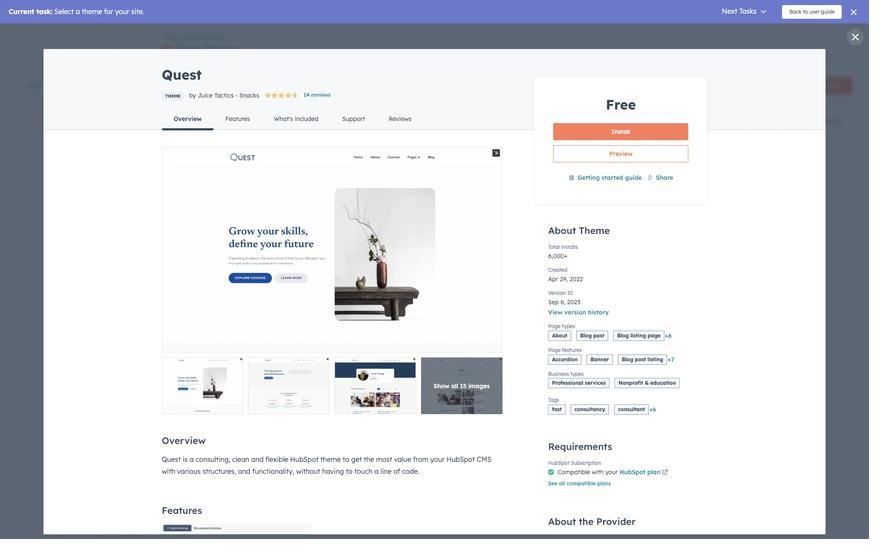 Task type: describe. For each thing, give the bounding box(es) containing it.
back
[[168, 34, 181, 41]]

shop
[[176, 43, 200, 56]]

close image
[[853, 34, 859, 41]]

back to theme library link
[[162, 34, 227, 41]]

to
[[183, 34, 188, 41]]



Task type: locate. For each thing, give the bounding box(es) containing it.
shop themes
[[176, 43, 240, 56]]

library
[[208, 34, 227, 41]]

themes
[[203, 43, 240, 56]]

back to theme library
[[168, 34, 227, 41]]

theme
[[189, 34, 207, 41]]



Task type: vqa. For each thing, say whether or not it's contained in the screenshot.
3rd Press to sort. ELEMENT from left
no



